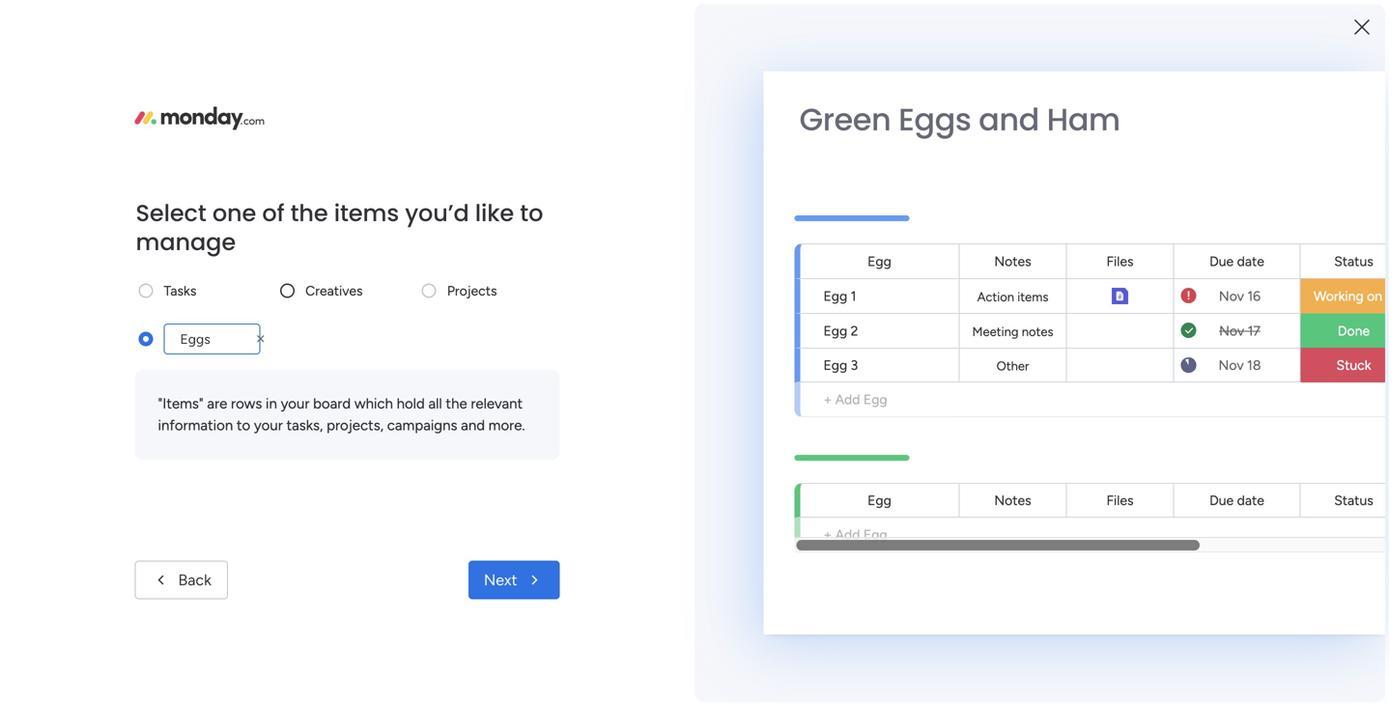 Task type: locate. For each thing, give the bounding box(es) containing it.
and down management
[[461, 417, 485, 434]]

workspace
[[75, 299, 141, 315], [89, 320, 154, 336], [507, 424, 572, 441]]

circle o image inside upload your photo link
[[1100, 245, 1112, 259]]

resend email link
[[822, 11, 908, 28]]

mobile
[[1188, 341, 1232, 359]]

in left minutes
[[1228, 607, 1241, 625]]

notifications image
[[1050, 52, 1070, 71]]

1 vertical spatial due date
[[1210, 492, 1265, 509]]

1 vertical spatial and
[[461, 417, 485, 434]]

workspace down add to favorites image at the bottom left
[[507, 424, 572, 441]]

upload your photo link
[[1100, 241, 1360, 263]]

2 horizontal spatial email
[[978, 11, 1012, 28]]

2 circle o image from the top
[[1100, 343, 1112, 358]]

circle o image inside invite team members (0/1) link
[[1100, 294, 1112, 308]]

in right rows
[[266, 395, 277, 413]]

3 email from the left
[[978, 11, 1012, 28]]

2 due from the top
[[1210, 492, 1234, 509]]

1 due date from the top
[[1210, 253, 1265, 270]]

in
[[266, 395, 277, 413], [1228, 607, 1241, 625]]

email left address:
[[457, 11, 492, 28]]

the right all
[[446, 395, 467, 413]]

inbox image
[[1093, 52, 1112, 71]]

+
[[824, 391, 832, 408], [824, 527, 832, 543]]

0 horizontal spatial the
[[290, 197, 328, 229]]

in inside boost your workflow in minutes with ready-made templates
[[1228, 607, 1241, 625]]

1 horizontal spatial in
[[1228, 607, 1241, 625]]

1 email from the left
[[457, 11, 492, 28]]

2 files from the top
[[1107, 492, 1134, 509]]

the right of
[[290, 197, 328, 229]]

made
[[1127, 630, 1166, 649]]

add
[[835, 391, 860, 408], [835, 527, 860, 543]]

0 vertical spatial date
[[1237, 253, 1265, 270]]

1 circle o image from the top
[[1100, 294, 1112, 308]]

0 vertical spatial circle o image
[[1100, 294, 1112, 308]]

and inside "items" are rows in your board which hold all the relevant information to your tasks, projects, campaigns and more.
[[461, 417, 485, 434]]

2 + add egg from the top
[[824, 527, 888, 543]]

0 horizontal spatial email
[[457, 11, 492, 28]]

project management
[[351, 393, 500, 411]]

give
[[1108, 112, 1138, 130]]

which
[[354, 395, 393, 413]]

close recently visited image
[[299, 196, 322, 219]]

1 vertical spatial add
[[835, 527, 860, 543]]

1 vertical spatial circle o image
[[1100, 269, 1112, 284]]

circle o image
[[1100, 245, 1112, 259], [1100, 269, 1112, 284]]

2 notes from the top
[[994, 492, 1032, 509]]

workspace up content. in the left of the page
[[89, 320, 154, 336]]

0 vertical spatial notes
[[994, 253, 1032, 270]]

content.
[[98, 341, 148, 357]]

to down rows
[[237, 417, 250, 434]]

complete
[[1119, 317, 1183, 334]]

to inside "items" are rows in your board which hold all the relevant information to your tasks, projects, campaigns and more.
[[237, 417, 250, 434]]

circle o image inside install our mobile app link
[[1100, 343, 1112, 358]]

2 due date from the top
[[1210, 492, 1265, 509]]

email
[[457, 11, 492, 28], [874, 11, 908, 28], [978, 11, 1012, 28]]

1 vertical spatial templates
[[1209, 673, 1278, 691]]

date
[[1237, 253, 1265, 270], [1237, 492, 1265, 509]]

2 email from the left
[[874, 11, 908, 28]]

1 date from the top
[[1237, 253, 1265, 270]]

your inside boost your workflow in minutes with ready-made templates
[[1126, 607, 1157, 625]]

public board image
[[323, 391, 344, 413]]

you'd
[[405, 197, 469, 229]]

to right like
[[520, 197, 543, 229]]

2
[[851, 323, 858, 339]]

resend email
[[822, 11, 908, 28]]

templates down workflow
[[1170, 630, 1239, 649]]

2 circle o image from the top
[[1100, 269, 1112, 284]]

1 vertical spatial circle o image
[[1100, 343, 1112, 358]]

0 vertical spatial due
[[1210, 253, 1234, 270]]

give feedback
[[1108, 112, 1202, 130]]

1 vertical spatial notes
[[994, 492, 1032, 509]]

files
[[1107, 253, 1134, 270], [1107, 492, 1134, 509]]

1 due from the top
[[1210, 253, 1234, 270]]

notes
[[994, 253, 1032, 270], [994, 492, 1032, 509]]

0 horizontal spatial and
[[461, 417, 485, 434]]

circle o image for install
[[1100, 343, 1112, 358]]

1 circle o image from the top
[[1100, 245, 1112, 259]]

workflow
[[1161, 607, 1225, 625]]

circle o image
[[1100, 294, 1112, 308], [1100, 343, 1112, 358]]

sam green image
[[1335, 46, 1366, 77]]

circle o image left enable
[[1100, 269, 1112, 284]]

install our mobile app link
[[1100, 339, 1360, 361]]

invite team members (0/1) link
[[1100, 290, 1360, 312]]

0 vertical spatial + add egg
[[824, 391, 888, 408]]

1 horizontal spatial the
[[446, 395, 467, 413]]

1 vertical spatial date
[[1237, 492, 1265, 509]]

this workspace is empty. join this workspace to create content.
[[34, 299, 212, 357]]

due date
[[1210, 253, 1265, 270], [1210, 492, 1265, 509]]

request to join button
[[70, 383, 177, 414]]

email for resend email
[[874, 11, 908, 28]]

0 vertical spatial templates
[[1170, 630, 1239, 649]]

explore templates
[[1153, 673, 1278, 691]]

1 vertical spatial + add egg
[[824, 527, 888, 543]]

circle o image left invite
[[1100, 294, 1112, 308]]

circle o image left install
[[1100, 343, 1112, 358]]

to inside request to join button
[[131, 390, 144, 407]]

1 notes from the top
[[994, 253, 1032, 270]]

and right eggs
[[979, 98, 1039, 141]]

1 vertical spatial status
[[1334, 492, 1374, 509]]

circle o image for invite
[[1100, 294, 1112, 308]]

to left the join on the bottom of the page
[[131, 390, 144, 407]]

0 vertical spatial due date
[[1210, 253, 1265, 270]]

egg 2
[[824, 323, 858, 339]]

circle o image inside enable desktop notifications link
[[1100, 269, 1112, 284]]

1 vertical spatial files
[[1107, 492, 1134, 509]]

your up made at the right bottom
[[1126, 607, 1157, 625]]

templates right explore
[[1209, 673, 1278, 691]]

1 vertical spatial the
[[446, 395, 467, 413]]

back button
[[135, 561, 228, 600]]

0 vertical spatial status
[[1334, 253, 1374, 270]]

status
[[1334, 253, 1374, 270], [1334, 492, 1374, 509]]

1 vertical spatial due
[[1210, 492, 1234, 509]]

in inside "items" are rows in your board which hold all the relevant information to your tasks, projects, campaigns and more.
[[266, 395, 277, 413]]

back
[[178, 571, 211, 589]]

to
[[520, 197, 543, 229], [157, 320, 170, 336], [131, 390, 144, 407], [237, 417, 250, 434]]

Custom text field
[[164, 324, 260, 355]]

0 vertical spatial circle o image
[[1100, 245, 1112, 259]]

1 horizontal spatial email
[[874, 11, 908, 28]]

recently visited
[[326, 197, 455, 218]]

to down empty. on the top left of the page
[[157, 320, 170, 336]]

your right confirm on the left top
[[425, 11, 454, 28]]

workspace up this
[[75, 299, 141, 315]]

like
[[475, 197, 514, 229]]

circle o image for enable
[[1100, 269, 1112, 284]]

app
[[1235, 341, 1262, 359]]

email right "change"
[[978, 11, 1012, 28]]

egg 3
[[824, 357, 858, 373]]

workspaces
[[70, 193, 142, 209]]

1 status from the top
[[1334, 253, 1374, 270]]

templates inside button
[[1209, 673, 1278, 691]]

the inside "items" are rows in your board which hold all the relevant information to your tasks, projects, campaigns and more.
[[446, 395, 467, 413]]

circle o image left upload
[[1100, 245, 1112, 259]]

work
[[347, 424, 376, 441]]

project
[[351, 393, 403, 411]]

egg 1
[[824, 288, 856, 304]]

confirm
[[371, 11, 421, 28]]

2 vertical spatial workspace
[[507, 424, 572, 441]]

0 vertical spatial in
[[266, 395, 277, 413]]

add to favorites image
[[547, 392, 566, 411]]

0 vertical spatial add
[[835, 391, 860, 408]]

2 add from the top
[[835, 527, 860, 543]]

0 vertical spatial files
[[1107, 253, 1134, 270]]

1 vertical spatial in
[[1228, 607, 1241, 625]]

apps image
[[1178, 52, 1197, 71]]

and
[[979, 98, 1039, 141], [461, 417, 485, 434]]

component image
[[323, 422, 340, 439]]

members
[[1197, 292, 1257, 309]]

0 vertical spatial +
[[824, 391, 832, 408]]

profile
[[1187, 317, 1228, 334]]

0 vertical spatial the
[[290, 197, 328, 229]]

1 + from the top
[[824, 391, 832, 408]]

enable desktop notifications
[[1119, 267, 1308, 285]]

invite team members (0/1)
[[1119, 292, 1292, 309]]

the
[[290, 197, 328, 229], [446, 395, 467, 413]]

upload
[[1119, 243, 1165, 260]]

email right resend
[[874, 11, 908, 28]]

0 horizontal spatial in
[[266, 395, 277, 413]]

1 vertical spatial +
[[824, 527, 832, 543]]

1 horizontal spatial and
[[979, 98, 1039, 141]]

change email address
[[924, 11, 1066, 28]]

management
[[380, 424, 459, 441]]

request
[[77, 390, 127, 407]]

0 vertical spatial and
[[979, 98, 1039, 141]]

please
[[326, 11, 368, 28]]

the inside select one of the items you'd like to manage
[[290, 197, 328, 229]]



Task type: vqa. For each thing, say whether or not it's contained in the screenshot.
Green
yes



Task type: describe. For each thing, give the bounding box(es) containing it.
1 add from the top
[[835, 391, 860, 408]]

"items"
[[158, 395, 204, 413]]

>
[[463, 424, 471, 441]]

ham
[[1047, 98, 1120, 141]]

3
[[851, 357, 858, 373]]

explore templates button
[[1082, 663, 1349, 701]]

boost your workflow in minutes with ready-made templates
[[1082, 607, 1334, 649]]

notifications
[[1224, 267, 1308, 285]]

browse workspaces
[[22, 193, 142, 209]]

rows
[[231, 395, 262, 413]]

tasks
[[164, 283, 196, 299]]

all
[[428, 395, 442, 413]]

complete profile
[[1119, 317, 1228, 334]]

"items" are rows in your board which hold all the relevant information to your tasks, projects, campaigns and more.
[[158, 395, 525, 434]]

relevant
[[471, 395, 523, 413]]

with
[[1304, 607, 1334, 625]]

samiamgreeneggsnham27@gmail.com
[[553, 11, 804, 28]]

to inside select one of the items you'd like to manage
[[520, 197, 543, 229]]

templates image image
[[1088, 456, 1343, 589]]

next button
[[468, 561, 560, 600]]

invite members image
[[1135, 52, 1155, 71]]

change email address link
[[924, 11, 1066, 28]]

ready-
[[1082, 630, 1127, 649]]

hold
[[397, 395, 425, 413]]

are
[[207, 395, 227, 413]]

browse workspaces button
[[14, 185, 192, 216]]

1 vertical spatial workspace
[[89, 320, 154, 336]]

boost
[[1082, 607, 1123, 625]]

feedback
[[1142, 112, 1202, 130]]

projects
[[447, 283, 497, 299]]

select one of the items you'd like to manage
[[136, 197, 543, 258]]

1
[[851, 288, 856, 304]]

2 status from the top
[[1334, 492, 1374, 509]]

join
[[147, 390, 169, 407]]

one
[[212, 197, 256, 229]]

explore
[[1153, 673, 1205, 691]]

manage
[[136, 226, 236, 258]]

create
[[173, 320, 212, 336]]

green
[[800, 98, 891, 141]]

request to join
[[77, 390, 169, 407]]

eggs
[[899, 98, 971, 141]]

enable desktop notifications link
[[1100, 266, 1360, 287]]

recently
[[326, 197, 397, 218]]

help image
[[1268, 52, 1287, 71]]

0 vertical spatial workspace
[[75, 299, 141, 315]]

photo
[[1202, 243, 1240, 260]]

address:
[[495, 11, 549, 28]]

upload your photo
[[1119, 243, 1240, 260]]

v2 user feedback image
[[1086, 110, 1101, 132]]

more.
[[489, 417, 525, 434]]

(0/1)
[[1261, 292, 1292, 309]]

empty.
[[157, 299, 199, 315]]

join
[[34, 320, 60, 336]]

to inside this workspace is empty. join this workspace to create content.
[[157, 320, 170, 336]]

is
[[144, 299, 154, 315]]

management
[[406, 393, 500, 411]]

this
[[63, 320, 85, 336]]

1 files from the top
[[1107, 253, 1134, 270]]

your up tasks,
[[281, 395, 310, 413]]

select
[[136, 197, 206, 229]]

address
[[1016, 11, 1066, 28]]

templates inside boost your workflow in minutes with ready-made templates
[[1170, 630, 1239, 649]]

install
[[1119, 341, 1157, 359]]

search everything image
[[1225, 52, 1244, 71]]

change
[[924, 11, 974, 28]]

2 + from the top
[[824, 527, 832, 543]]

logo image
[[135, 107, 264, 130]]

browse
[[22, 193, 67, 209]]

complete profile link
[[1119, 315, 1360, 337]]

please confirm your email address: samiamgreeneggsnham27@gmail.com
[[326, 11, 804, 28]]

visited
[[401, 197, 455, 218]]

desktop
[[1166, 267, 1220, 285]]

minutes
[[1244, 607, 1300, 625]]

your down rows
[[254, 417, 283, 434]]

your
[[1169, 243, 1198, 260]]

green eggs and ham
[[800, 98, 1120, 141]]

projects,
[[327, 417, 384, 434]]

2 date from the top
[[1237, 492, 1265, 509]]

Search in workspace field
[[41, 230, 161, 253]]

of
[[262, 197, 284, 229]]

1 + add egg from the top
[[824, 391, 888, 408]]

in for minutes
[[1228, 607, 1241, 625]]

in for your
[[266, 395, 277, 413]]

campaigns
[[387, 417, 457, 434]]

invite
[[1119, 292, 1155, 309]]

this
[[48, 299, 72, 315]]

team
[[1159, 292, 1193, 309]]

circle o image for upload
[[1100, 245, 1112, 259]]

information
[[158, 417, 233, 434]]

enable
[[1119, 267, 1162, 285]]

email for change email address
[[978, 11, 1012, 28]]

items
[[334, 197, 399, 229]]

work management > main workspace
[[347, 424, 572, 441]]

next
[[484, 571, 517, 589]]



